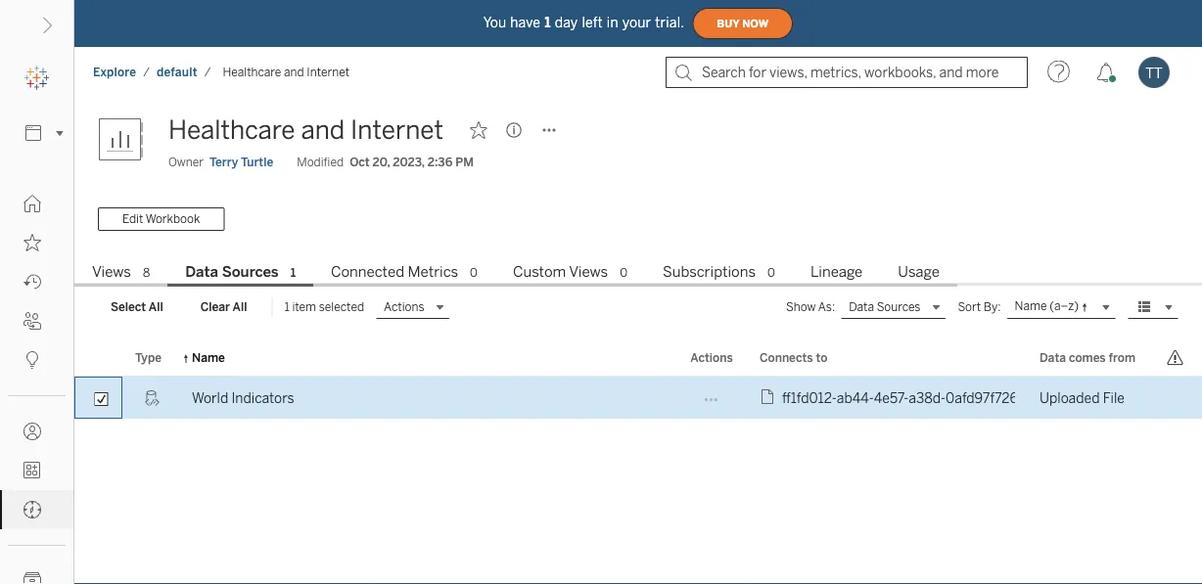 Task type: vqa. For each thing, say whether or not it's contained in the screenshot.
Explorer: 0/0
no



Task type: describe. For each thing, give the bounding box(es) containing it.
navigation panel element
[[0, 59, 73, 585]]

oct
[[350, 155, 370, 169]]

show
[[786, 300, 816, 314]]

select
[[111, 300, 146, 315]]

1 for 1 item selected
[[284, 300, 290, 314]]

ff1fd012-
[[782, 390, 837, 406]]

data source (live—embedded in workbook) image
[[142, 390, 160, 407]]

0 vertical spatial 1
[[545, 14, 551, 31]]

healthcare and internet inside main content
[[168, 115, 444, 145]]

1 / from the left
[[143, 65, 150, 79]]

clear all button
[[188, 296, 260, 319]]

name (a–z) button
[[1007, 296, 1116, 319]]

0 for views
[[620, 266, 628, 280]]

0 vertical spatial healthcare and internet
[[223, 65, 350, 79]]

0 vertical spatial and
[[284, 65, 304, 79]]

0 vertical spatial healthcare
[[223, 65, 281, 79]]

pm
[[456, 155, 474, 169]]

buy now button
[[693, 8, 793, 39]]

connects
[[760, 351, 813, 365]]

trial.
[[655, 14, 685, 31]]

sort
[[958, 300, 981, 314]]

have
[[510, 14, 541, 31]]

data comes from
[[1040, 351, 1136, 365]]

grid containing world indicators
[[74, 340, 1202, 585]]

actions inside "grid"
[[691, 351, 733, 365]]

data sources inside popup button
[[849, 300, 921, 315]]

name (a–z)
[[1015, 299, 1079, 313]]

data sources button
[[841, 296, 946, 319]]

in
[[607, 14, 619, 31]]

connects to
[[760, 351, 828, 365]]

20,
[[373, 155, 390, 169]]

all for select all
[[149, 300, 163, 315]]

file
[[1103, 390, 1125, 406]]

uploaded
[[1040, 390, 1100, 406]]

you
[[484, 14, 507, 31]]

2 views from the left
[[569, 263, 608, 281]]

explore link
[[92, 64, 137, 80]]

subscriptions
[[663, 263, 756, 281]]

0afd97f726f8
[[946, 390, 1031, 406]]

data inside "grid"
[[1040, 351, 1066, 365]]

terry turtle link
[[210, 154, 273, 171]]

owner
[[168, 155, 204, 169]]

edit workbook button
[[98, 208, 224, 231]]

from
[[1109, 351, 1136, 365]]

edit
[[122, 212, 143, 226]]

healthcare inside healthcare and internet main content
[[168, 115, 295, 145]]

data inside sub-spaces tab list
[[185, 263, 218, 281]]

sources inside sub-spaces tab list
[[222, 263, 279, 281]]

4e57-
[[874, 390, 909, 406]]

0 horizontal spatial internet
[[307, 65, 350, 79]]

file (tableau data engine) image
[[760, 389, 782, 408]]

all for clear all
[[233, 300, 247, 315]]

buy
[[717, 17, 740, 30]]

connected metrics
[[331, 263, 458, 281]]

actions inside dropdown button
[[384, 300, 424, 315]]

buy now
[[717, 17, 769, 30]]

item
[[292, 300, 316, 314]]

day
[[555, 14, 578, 31]]

1 for 1
[[290, 266, 296, 280]]

data sources inside sub-spaces tab list
[[185, 263, 279, 281]]

actions button
[[376, 296, 450, 319]]

sort by:
[[958, 300, 1001, 314]]

default link
[[156, 64, 199, 80]]

a38d-
[[909, 390, 946, 406]]

selected
[[319, 300, 364, 314]]

select all
[[111, 300, 163, 315]]

to
[[816, 351, 828, 365]]

turtle
[[241, 155, 273, 169]]

by:
[[984, 300, 1001, 314]]

left
[[582, 14, 603, 31]]

ff1fd012-ab44-4e57-a38d-0afd97f726f8
[[782, 390, 1031, 406]]



Task type: locate. For each thing, give the bounding box(es) containing it.
1 vertical spatial data sources
[[849, 300, 921, 315]]

1 horizontal spatial actions
[[691, 351, 733, 365]]

0
[[470, 266, 478, 280], [620, 266, 628, 280], [768, 266, 775, 280]]

1 inside sub-spaces tab list
[[290, 266, 296, 280]]

1 left day at the top of the page
[[545, 14, 551, 31]]

1 vertical spatial 1
[[290, 266, 296, 280]]

2:36
[[428, 155, 453, 169]]

all right clear
[[233, 300, 247, 315]]

1 horizontal spatial all
[[233, 300, 247, 315]]

1 vertical spatial sources
[[877, 300, 921, 315]]

lineage
[[811, 263, 863, 281]]

ab44-
[[837, 390, 874, 406]]

1 vertical spatial healthcare and internet
[[168, 115, 444, 145]]

show as:
[[786, 300, 835, 314]]

0 for metrics
[[470, 266, 478, 280]]

cell
[[1154, 377, 1202, 420]]

connected
[[331, 263, 404, 281]]

healthcare and internet main content
[[74, 98, 1202, 585]]

healthcare
[[223, 65, 281, 79], [168, 115, 295, 145]]

1 vertical spatial name
[[192, 351, 225, 365]]

0 vertical spatial data sources
[[185, 263, 279, 281]]

internet up modified
[[307, 65, 350, 79]]

0 horizontal spatial /
[[143, 65, 150, 79]]

sub-spaces tab list
[[74, 261, 1202, 287]]

healthcare and internet element
[[217, 65, 356, 79]]

0 vertical spatial actions
[[384, 300, 424, 315]]

internet up modified oct 20, 2023, 2:36 pm
[[351, 115, 444, 145]]

0 horizontal spatial actions
[[384, 300, 424, 315]]

name
[[1015, 299, 1047, 313], [192, 351, 225, 365]]

row
[[74, 377, 1202, 420]]

name left (a–z)
[[1015, 299, 1047, 313]]

1 horizontal spatial 1
[[290, 266, 296, 280]]

indicators
[[231, 390, 294, 406]]

0 right custom views
[[620, 266, 628, 280]]

sources inside the data sources popup button
[[877, 300, 921, 315]]

select all button
[[98, 296, 176, 319]]

2 vertical spatial 1
[[284, 300, 290, 314]]

custom
[[513, 263, 566, 281]]

data sources up clear all
[[185, 263, 279, 281]]

edit workbook
[[122, 212, 200, 226]]

you have 1 day left in your trial.
[[484, 14, 685, 31]]

internet inside main content
[[351, 115, 444, 145]]

0 horizontal spatial all
[[149, 300, 163, 315]]

1 up item
[[290, 266, 296, 280]]

sources down usage
[[877, 300, 921, 315]]

Search for views, metrics, workbooks, and more text field
[[666, 57, 1028, 88]]

healthcare and internet
[[223, 65, 350, 79], [168, 115, 444, 145]]

2 horizontal spatial 0
[[768, 266, 775, 280]]

data sources
[[185, 263, 279, 281], [849, 300, 921, 315]]

1 horizontal spatial 0
[[620, 266, 628, 280]]

and inside main content
[[301, 115, 345, 145]]

/
[[143, 65, 150, 79], [204, 65, 211, 79]]

data
[[185, 263, 218, 281], [849, 300, 874, 315], [1040, 351, 1066, 365]]

0 horizontal spatial 0
[[470, 266, 478, 280]]

modified
[[297, 155, 344, 169]]

0 horizontal spatial data sources
[[185, 263, 279, 281]]

and
[[284, 65, 304, 79], [301, 115, 345, 145]]

1 vertical spatial internet
[[351, 115, 444, 145]]

2023,
[[393, 155, 425, 169]]

2 horizontal spatial 1
[[545, 14, 551, 31]]

1 all from the left
[[149, 300, 163, 315]]

8
[[143, 266, 150, 280]]

3 0 from the left
[[768, 266, 775, 280]]

as:
[[818, 300, 835, 314]]

0 vertical spatial name
[[1015, 299, 1047, 313]]

healthcare up terry
[[168, 115, 295, 145]]

comes
[[1069, 351, 1106, 365]]

owner terry turtle
[[168, 155, 273, 169]]

data up clear
[[185, 263, 218, 281]]

all inside button
[[149, 300, 163, 315]]

0 vertical spatial data
[[185, 263, 218, 281]]

2 all from the left
[[233, 300, 247, 315]]

2 / from the left
[[204, 65, 211, 79]]

sources
[[222, 263, 279, 281], [877, 300, 921, 315]]

workbook
[[146, 212, 200, 226]]

1 vertical spatial actions
[[691, 351, 733, 365]]

/ right default link
[[204, 65, 211, 79]]

clear all
[[200, 300, 247, 315]]

1 item selected
[[284, 300, 364, 314]]

world indicators
[[192, 390, 294, 406]]

0 horizontal spatial sources
[[222, 263, 279, 281]]

now
[[743, 17, 769, 30]]

0 horizontal spatial name
[[192, 351, 225, 365]]

healthcare right 'default'
[[223, 65, 281, 79]]

1 horizontal spatial sources
[[877, 300, 921, 315]]

list view image
[[1136, 299, 1153, 316]]

1 horizontal spatial views
[[569, 263, 608, 281]]

data inside popup button
[[849, 300, 874, 315]]

1 horizontal spatial /
[[204, 65, 211, 79]]

internet
[[307, 65, 350, 79], [351, 115, 444, 145]]

name up world
[[192, 351, 225, 365]]

your
[[623, 14, 651, 31]]

data right as:
[[849, 300, 874, 315]]

1 horizontal spatial name
[[1015, 299, 1047, 313]]

cell inside "grid"
[[1154, 377, 1202, 420]]

grid
[[74, 340, 1202, 585]]

workbook image
[[98, 111, 157, 169]]

2 vertical spatial data
[[1040, 351, 1066, 365]]

0 horizontal spatial data
[[185, 263, 218, 281]]

2 0 from the left
[[620, 266, 628, 280]]

healthcare and internet up modified
[[168, 115, 444, 145]]

0 horizontal spatial 1
[[284, 300, 290, 314]]

world
[[192, 390, 228, 406]]

all
[[149, 300, 163, 315], [233, 300, 247, 315]]

healthcare and internet up turtle
[[223, 65, 350, 79]]

1 vertical spatial and
[[301, 115, 345, 145]]

0 right subscriptions
[[768, 266, 775, 280]]

views
[[92, 263, 131, 281], [569, 263, 608, 281]]

clear
[[200, 300, 230, 315]]

explore / default /
[[93, 65, 211, 79]]

custom views
[[513, 263, 608, 281]]

1 horizontal spatial data
[[849, 300, 874, 315]]

actions down the connected metrics
[[384, 300, 424, 315]]

1 horizontal spatial data sources
[[849, 300, 921, 315]]

terry
[[210, 155, 238, 169]]

1
[[545, 14, 551, 31], [290, 266, 296, 280], [284, 300, 290, 314]]

views right custom
[[569, 263, 608, 281]]

1 0 from the left
[[470, 266, 478, 280]]

1 horizontal spatial internet
[[351, 115, 444, 145]]

actions
[[384, 300, 424, 315], [691, 351, 733, 365]]

name inside dropdown button
[[1015, 299, 1047, 313]]

(a–z)
[[1050, 299, 1079, 313]]

actions left connects
[[691, 351, 733, 365]]

1 views from the left
[[92, 263, 131, 281]]

explore
[[93, 65, 136, 79]]

0 right metrics
[[470, 266, 478, 280]]

1 vertical spatial healthcare
[[168, 115, 295, 145]]

default
[[157, 65, 198, 79]]

all right select
[[149, 300, 163, 315]]

1 vertical spatial data
[[849, 300, 874, 315]]

0 vertical spatial internet
[[307, 65, 350, 79]]

type
[[135, 351, 162, 365]]

modified oct 20, 2023, 2:36 pm
[[297, 155, 474, 169]]

name inside "grid"
[[192, 351, 225, 365]]

1 left item
[[284, 300, 290, 314]]

/ left 'default'
[[143, 65, 150, 79]]

uploaded file
[[1040, 390, 1139, 406]]

data sources down usage
[[849, 300, 921, 315]]

row containing world indicators
[[74, 377, 1202, 420]]

sources up clear all
[[222, 263, 279, 281]]

row group containing world indicators
[[74, 377, 1202, 420]]

data left comes
[[1040, 351, 1066, 365]]

row group
[[74, 377, 1202, 420]]

name for name
[[192, 351, 225, 365]]

2 horizontal spatial data
[[1040, 351, 1066, 365]]

usage
[[898, 263, 940, 281]]

views left 8
[[92, 263, 131, 281]]

0 vertical spatial sources
[[222, 263, 279, 281]]

main navigation. press the up and down arrow keys to access links. element
[[0, 184, 73, 585]]

0 horizontal spatial views
[[92, 263, 131, 281]]

name for name (a–z)
[[1015, 299, 1047, 313]]

all inside button
[[233, 300, 247, 315]]

metrics
[[408, 263, 458, 281]]



